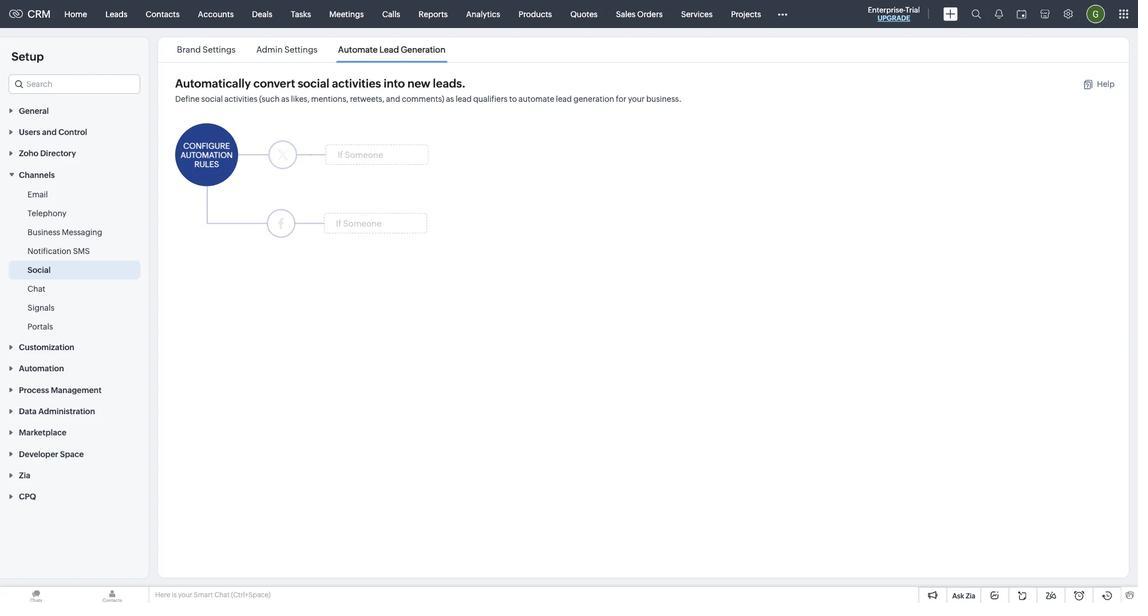Task type: vqa. For each thing, say whether or not it's contained in the screenshot.
top Will
no



Task type: describe. For each thing, give the bounding box(es) containing it.
contacts
[[146, 9, 180, 19]]

calls link
[[373, 0, 410, 28]]

upgrade
[[878, 14, 911, 22]]

(such
[[259, 94, 280, 103]]

sales
[[616, 9, 636, 19]]

ask
[[953, 592, 964, 600]]

signals link
[[27, 302, 55, 313]]

products
[[519, 9, 552, 19]]

new
[[407, 77, 430, 90]]

Other Modules field
[[770, 5, 795, 23]]

leads link
[[96, 0, 137, 28]]

portals link
[[27, 321, 53, 332]]

general button
[[0, 100, 149, 121]]

define social activities (such as likes, mentions, retweets, and comments) as lead qualifiers to automate lead generation for your business.
[[175, 94, 682, 103]]

1 horizontal spatial zia
[[966, 592, 976, 600]]

crm
[[27, 8, 51, 20]]

portals
[[27, 322, 53, 331]]

quotes
[[570, 9, 598, 19]]

automatically convert social activities  into new leads.
[[175, 77, 466, 90]]

marketplace button
[[0, 422, 149, 443]]

business
[[27, 228, 60, 237]]

chat link
[[27, 283, 45, 295]]

here is your smart chat (ctrl+space)
[[155, 592, 271, 599]]

comments)
[[402, 94, 444, 103]]

enterprise-trial upgrade
[[868, 5, 920, 22]]

help
[[1097, 79, 1115, 88]]

configure automation rules
[[181, 141, 233, 169]]

zoho
[[19, 149, 38, 158]]

leads
[[105, 9, 127, 19]]

chat inside the channels region
[[27, 284, 45, 293]]

automate
[[338, 45, 378, 55]]

developer space button
[[0, 443, 149, 465]]

reports
[[419, 9, 448, 19]]

here
[[155, 592, 170, 599]]

retweets,
[[350, 94, 385, 103]]

process
[[19, 386, 49, 395]]

data
[[19, 407, 37, 416]]

and inside dropdown button
[[42, 128, 57, 137]]

analytics
[[466, 9, 500, 19]]

calls
[[382, 9, 400, 19]]

administration
[[38, 407, 95, 416]]

notification
[[27, 246, 71, 256]]

ask zia
[[953, 592, 976, 600]]

likes,
[[291, 94, 310, 103]]

qualifiers
[[473, 94, 508, 103]]

convert
[[253, 77, 295, 90]]

business.
[[646, 94, 682, 103]]

search image
[[972, 9, 981, 19]]

chats image
[[0, 587, 72, 604]]

trial
[[906, 5, 920, 14]]

data administration
[[19, 407, 95, 416]]

into
[[384, 77, 405, 90]]

channels region
[[0, 185, 149, 336]]

admin settings link
[[255, 45, 319, 55]]

meetings link
[[320, 0, 373, 28]]

cpq
[[19, 492, 36, 502]]

orders
[[637, 9, 663, 19]]

social
[[27, 265, 51, 274]]

contacts image
[[76, 587, 148, 604]]

generation
[[401, 45, 446, 55]]

notification sms
[[27, 246, 90, 256]]

leads.
[[433, 77, 466, 90]]

general
[[19, 106, 49, 115]]

channels button
[[0, 164, 149, 185]]

developer space
[[19, 450, 84, 459]]

telephony
[[27, 209, 67, 218]]

admin settings
[[256, 45, 317, 55]]

calendar image
[[1017, 9, 1027, 19]]

business messaging
[[27, 228, 102, 237]]

customization button
[[0, 336, 149, 358]]

services link
[[672, 0, 722, 28]]

cpq button
[[0, 486, 149, 507]]

notification sms link
[[27, 245, 90, 257]]

social link
[[27, 264, 51, 276]]

profile image
[[1087, 5, 1105, 23]]

accounts
[[198, 9, 234, 19]]

to
[[509, 94, 517, 103]]

automation
[[19, 364, 64, 373]]

deals
[[252, 9, 273, 19]]

(ctrl+space)
[[231, 592, 271, 599]]

0 horizontal spatial social
[[201, 94, 223, 103]]



Task type: locate. For each thing, give the bounding box(es) containing it.
projects
[[731, 9, 761, 19]]

define
[[175, 94, 200, 103]]

None field
[[9, 74, 140, 94]]

2 settings from the left
[[284, 45, 317, 55]]

and
[[386, 94, 400, 103], [42, 128, 57, 137]]

as down leads.
[[446, 94, 454, 103]]

1 vertical spatial zia
[[966, 592, 976, 600]]

lead down leads.
[[456, 94, 472, 103]]

1 vertical spatial activities
[[224, 94, 258, 103]]

your right is
[[178, 592, 192, 599]]

space
[[60, 450, 84, 459]]

signals image
[[995, 9, 1003, 19]]

sales orders
[[616, 9, 663, 19]]

0 horizontal spatial lead
[[456, 94, 472, 103]]

reports link
[[410, 0, 457, 28]]

brand
[[177, 45, 201, 55]]

0 horizontal spatial your
[[178, 592, 192, 599]]

process management button
[[0, 379, 149, 400]]

2 as from the left
[[446, 94, 454, 103]]

projects link
[[722, 0, 770, 28]]

lead
[[456, 94, 472, 103], [556, 94, 572, 103]]

list
[[167, 37, 456, 62]]

setup
[[11, 50, 44, 63]]

settings for brand settings
[[203, 45, 236, 55]]

meetings
[[329, 9, 364, 19]]

and down into
[[386, 94, 400, 103]]

quotes link
[[561, 0, 607, 28]]

for
[[616, 94, 627, 103]]

0 vertical spatial your
[[628, 94, 645, 103]]

deals link
[[243, 0, 282, 28]]

activities up retweets,
[[332, 77, 381, 90]]

0 horizontal spatial as
[[281, 94, 289, 103]]

zia inside dropdown button
[[19, 471, 30, 480]]

lead
[[380, 45, 399, 55]]

products link
[[509, 0, 561, 28]]

zoho directory button
[[0, 142, 149, 164]]

email link
[[27, 189, 48, 200]]

0 horizontal spatial zia
[[19, 471, 30, 480]]

profile element
[[1080, 0, 1112, 28]]

as left the likes,
[[281, 94, 289, 103]]

1 vertical spatial your
[[178, 592, 192, 599]]

1 vertical spatial and
[[42, 128, 57, 137]]

zia
[[19, 471, 30, 480], [966, 592, 976, 600]]

0 vertical spatial and
[[386, 94, 400, 103]]

chat down social link
[[27, 284, 45, 293]]

users and control button
[[0, 121, 149, 142]]

users and control
[[19, 128, 87, 137]]

email
[[27, 190, 48, 199]]

1 horizontal spatial settings
[[284, 45, 317, 55]]

1 horizontal spatial lead
[[556, 94, 572, 103]]

messaging
[[62, 228, 102, 237]]

lead right automate
[[556, 94, 572, 103]]

enterprise-
[[868, 5, 906, 14]]

admin
[[256, 45, 283, 55]]

Search text field
[[9, 75, 140, 93]]

directory
[[40, 149, 76, 158]]

crm link
[[9, 8, 51, 20]]

automation
[[181, 150, 233, 159]]

zia right ask
[[966, 592, 976, 600]]

0 vertical spatial social
[[298, 77, 329, 90]]

1 vertical spatial chat
[[214, 592, 230, 599]]

automate lead generation
[[338, 45, 446, 55]]

1 horizontal spatial social
[[298, 77, 329, 90]]

business messaging link
[[27, 226, 102, 238]]

brand settings link
[[175, 45, 237, 55]]

settings right the brand
[[203, 45, 236, 55]]

zia up cpq
[[19, 471, 30, 480]]

telephony link
[[27, 207, 67, 219]]

0 vertical spatial zia
[[19, 471, 30, 480]]

sales orders link
[[607, 0, 672, 28]]

settings right admin
[[284, 45, 317, 55]]

tasks
[[291, 9, 311, 19]]

1 horizontal spatial chat
[[214, 592, 230, 599]]

1 settings from the left
[[203, 45, 236, 55]]

social down automatically
[[201, 94, 223, 103]]

0 horizontal spatial and
[[42, 128, 57, 137]]

as
[[281, 94, 289, 103], [446, 94, 454, 103]]

and right users
[[42, 128, 57, 137]]

customization
[[19, 343, 74, 352]]

generation
[[574, 94, 614, 103]]

0 horizontal spatial settings
[[203, 45, 236, 55]]

chat right smart
[[214, 592, 230, 599]]

tasks link
[[282, 0, 320, 28]]

0 horizontal spatial chat
[[27, 284, 45, 293]]

1 vertical spatial social
[[201, 94, 223, 103]]

list containing brand settings
[[167, 37, 456, 62]]

search element
[[965, 0, 988, 28]]

is
[[172, 592, 177, 599]]

home
[[64, 9, 87, 19]]

1 horizontal spatial as
[[446, 94, 454, 103]]

1 as from the left
[[281, 94, 289, 103]]

1 horizontal spatial your
[[628, 94, 645, 103]]

sms
[[73, 246, 90, 256]]

1 horizontal spatial activities
[[332, 77, 381, 90]]

your right for
[[628, 94, 645, 103]]

settings for admin settings
[[284, 45, 317, 55]]

0 vertical spatial chat
[[27, 284, 45, 293]]

settings
[[203, 45, 236, 55], [284, 45, 317, 55]]

activities left (such
[[224, 94, 258, 103]]

automatically
[[175, 77, 251, 90]]

zia button
[[0, 465, 149, 486]]

contacts link
[[137, 0, 189, 28]]

brand settings
[[177, 45, 236, 55]]

accounts link
[[189, 0, 243, 28]]

create menu image
[[944, 7, 958, 21]]

users
[[19, 128, 40, 137]]

1 lead from the left
[[456, 94, 472, 103]]

chat
[[27, 284, 45, 293], [214, 592, 230, 599]]

data administration button
[[0, 400, 149, 422]]

rules
[[194, 159, 219, 169]]

signals element
[[988, 0, 1010, 28]]

control
[[58, 128, 87, 137]]

0 vertical spatial activities
[[332, 77, 381, 90]]

2 lead from the left
[[556, 94, 572, 103]]

0 horizontal spatial activities
[[224, 94, 258, 103]]

process management
[[19, 386, 102, 395]]

signals
[[27, 303, 55, 312]]

services
[[681, 9, 713, 19]]

analytics link
[[457, 0, 509, 28]]

1 horizontal spatial and
[[386, 94, 400, 103]]

mentions,
[[311, 94, 349, 103]]

automation button
[[0, 358, 149, 379]]

smart
[[194, 592, 213, 599]]

create menu element
[[937, 0, 965, 28]]

channels
[[19, 170, 55, 179]]

social up the likes,
[[298, 77, 329, 90]]

developer
[[19, 450, 58, 459]]



